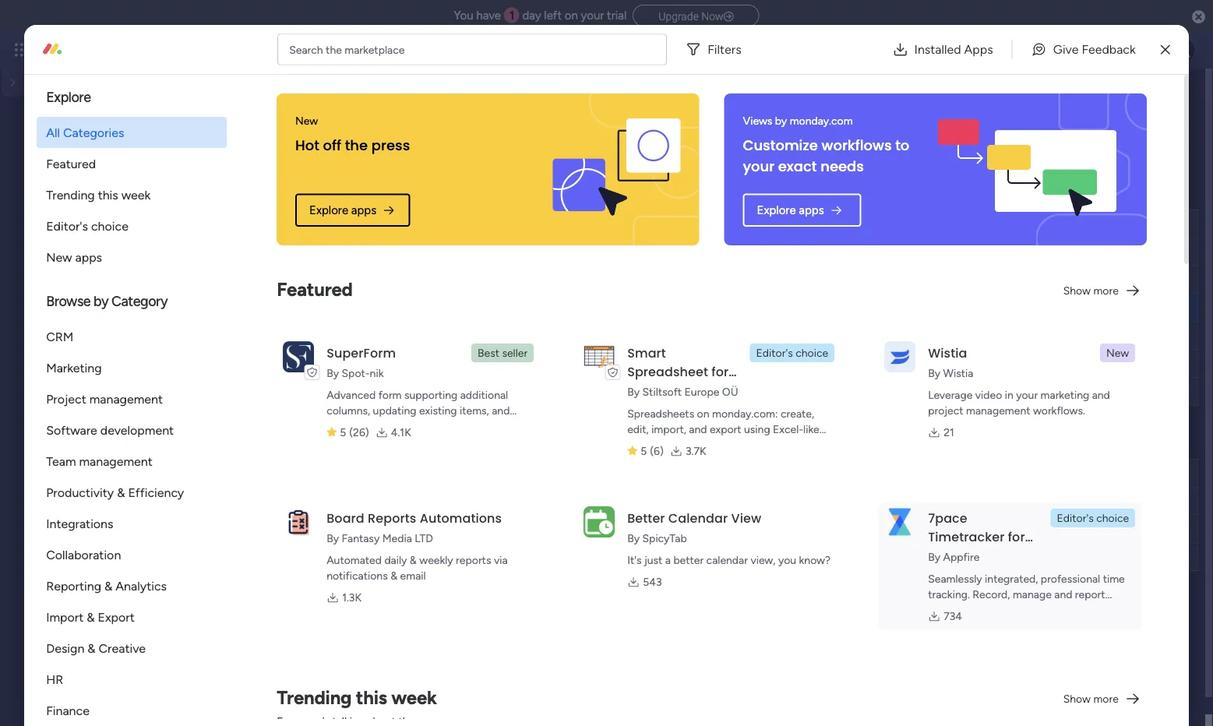 Task type: describe. For each thing, give the bounding box(es) containing it.
filter / 3
[[329, 134, 369, 148]]

0 horizontal spatial the
[[326, 43, 342, 56]]

project management
[[46, 392, 163, 406]]

task
[[145, 495, 165, 508]]

your for customize workflows to your exact needs
[[743, 156, 775, 176]]

reports
[[456, 554, 491, 567]]

new for new task
[[67, 134, 90, 148]]

& for analytics
[[104, 579, 112, 593]]

by for superform
[[327, 367, 339, 380]]

dapulse close image
[[1192, 9, 1206, 25]]

search everything image
[[1081, 42, 1097, 58]]

add view image
[[281, 94, 287, 105]]

7pace
[[928, 509, 968, 527]]

give
[[1053, 42, 1079, 57]]

off
[[323, 135, 341, 155]]

superform
[[327, 344, 396, 362]]

conditional
[[327, 420, 381, 433]]

1 vertical spatial trending
[[277, 686, 352, 709]]

manage
[[1013, 588, 1052, 601]]

a
[[665, 554, 671, 567]]

(26)
[[349, 426, 369, 439]]

0 vertical spatial monday.com
[[790, 114, 853, 127]]

nov
[[589, 330, 608, 342]]

by for customize workflows to your exact needs
[[775, 114, 787, 127]]

app logo image for automated daily & weekly reports via notifications & email
[[283, 506, 314, 538]]

& for creative
[[88, 641, 96, 656]]

oü
[[722, 385, 739, 399]]

more for trending this week
[[1094, 692, 1119, 706]]

(6)
[[650, 445, 664, 458]]

New Group field
[[89, 433, 175, 454]]

search the marketplace
[[289, 43, 405, 56]]

import,
[[652, 423, 686, 436]]

import
[[46, 610, 84, 625]]

21
[[944, 426, 954, 439]]

upgrade now link
[[633, 4, 760, 26]]

without
[[928, 604, 966, 617]]

productivity & efficiency
[[46, 485, 184, 500]]

and inside advanced form supporting additional columns, updating existing items, and conditional filtering
[[492, 404, 510, 417]]

0 horizontal spatial explore
[[46, 89, 91, 106]]

app logo image for it's just a better calendar view, you know?
[[584, 506, 615, 538]]

press
[[372, 135, 410, 155]]

features.
[[627, 438, 670, 452]]

seamlessly
[[928, 572, 982, 586]]

email
[[400, 569, 426, 583]]

editor's choice for 7pace
[[1057, 512, 1129, 525]]

editor's for 7pace timetracker for monday.com
[[1057, 512, 1094, 525]]

started
[[491, 246, 527, 259]]

not
[[469, 246, 488, 259]]

nik
[[370, 367, 384, 380]]

see plans
[[273, 43, 320, 57]]

& up email in the bottom of the page
[[410, 554, 417, 567]]

items,
[[460, 404, 489, 417]]

appfire
[[943, 551, 980, 564]]

& for export
[[87, 610, 95, 625]]

2
[[143, 302, 149, 315]]

v2 search image
[[161, 132, 173, 150]]

software development
[[46, 423, 174, 438]]

0 horizontal spatial editor's choice
[[46, 219, 129, 233]]

banner logo image for customize workflows to your exact needs
[[926, 94, 1128, 245]]

editor's choice for smart
[[756, 346, 829, 360]]

needs
[[821, 156, 864, 176]]

video
[[976, 388, 1002, 402]]

loplol
[[65, 88, 114, 114]]

filter
[[329, 134, 353, 148]]

design & creative
[[46, 641, 146, 656]]

for for spreadsheet
[[712, 363, 729, 380]]

integrated,
[[985, 572, 1038, 586]]

show more for featured
[[1064, 284, 1119, 297]]

advanced
[[327, 388, 376, 402]]

0 vertical spatial featured
[[46, 156, 96, 171]]

apps marketplace image
[[43, 40, 217, 59]]

updating
[[373, 404, 417, 417]]

group
[[127, 433, 171, 453]]

trial
[[607, 9, 627, 23]]

leverage video in your marketing and project management workflows.
[[928, 388, 1110, 417]]

finance
[[46, 703, 90, 718]]

for for timetracker
[[1008, 528, 1025, 546]]

your for leverage video in your marketing and project management workflows.
[[1016, 388, 1038, 402]]

reporting
[[46, 579, 101, 593]]

hot
[[295, 135, 320, 155]]

angle down image
[[128, 135, 135, 147]]

import & export
[[46, 610, 135, 625]]

calendar
[[707, 554, 748, 567]]

& down daily
[[391, 569, 398, 583]]

views by monday.com
[[743, 114, 853, 127]]

in
[[1005, 388, 1014, 402]]

app logo image left smart
[[584, 341, 615, 372]]

new group
[[93, 433, 171, 453]]

to
[[896, 135, 910, 155]]

on inside spreadsheets on monday.com: create, edit, import, and export using excel-like features.
[[697, 407, 710, 420]]

installed apps button
[[880, 34, 1006, 65]]

views
[[743, 114, 773, 127]]

spreadsheets
[[627, 407, 695, 420]]

automated
[[327, 554, 382, 567]]

/ for 1
[[1100, 93, 1104, 106]]

by spot-nik
[[327, 367, 384, 380]]

the inside the seamlessly integrated, professional time tracking. record, manage and report without the extra work.
[[969, 604, 985, 617]]

due
[[583, 217, 603, 231]]

Owner field
[[388, 215, 428, 233]]

dapulse rightstroke image
[[724, 11, 734, 22]]

select product image
[[14, 42, 30, 58]]

1 image
[[986, 32, 1000, 49]]

apps for your
[[799, 203, 824, 217]]

time
[[1103, 572, 1125, 586]]

project
[[46, 392, 86, 406]]

upgrade
[[659, 10, 699, 23]]

by for 7pace timetracker for monday.com
[[928, 551, 941, 564]]

by inside board reports automations by fantasy media ltd
[[327, 532, 339, 545]]

owner
[[392, 217, 424, 231]]

0 vertical spatial this
[[98, 187, 118, 202]]

loplol field
[[62, 88, 118, 115]]

5 (6)
[[641, 445, 664, 458]]

integrations
[[46, 516, 113, 531]]

banner logo image for hot off the press
[[553, 118, 681, 221]]

advanced form supporting additional columns, updating existing items, and conditional filtering
[[327, 388, 510, 433]]

new apps
[[46, 250, 102, 265]]

add
[[91, 605, 111, 618]]

show more button for trending this week
[[1057, 687, 1147, 712]]

tara schultz image
[[1170, 37, 1195, 62]]

crm
[[46, 329, 73, 344]]

new for new task
[[119, 495, 142, 508]]

development
[[100, 423, 174, 438]]

best
[[478, 346, 500, 360]]

app logo image for seamlessly integrated, professional time tracking. record, manage and report without the extra work.
[[885, 506, 916, 538]]

apps image
[[1043, 42, 1058, 58]]

0 horizontal spatial on
[[565, 9, 578, 23]]

0 vertical spatial wistia
[[928, 344, 968, 362]]

editor's for smart spreadsheet for monday
[[756, 346, 793, 360]]

team
[[46, 454, 76, 469]]

media
[[382, 532, 412, 545]]

arrow down image
[[376, 132, 395, 150]]

/ for 3
[[356, 134, 360, 148]]

explore for customize workflows to your exact needs
[[757, 203, 796, 217]]

management for team management
[[79, 454, 153, 469]]

project
[[928, 404, 964, 417]]

analytics
[[116, 579, 167, 593]]

see
[[273, 43, 291, 57]]

form
[[378, 388, 402, 402]]

give feedback button
[[1019, 34, 1149, 65]]

task 2
[[119, 302, 149, 315]]

new for new group
[[93, 433, 123, 453]]



Task type: vqa. For each thing, say whether or not it's contained in the screenshot.
5 (6) at the bottom right of page
yes



Task type: locate. For each thing, give the bounding box(es) containing it.
person
[[253, 134, 286, 148]]

stiltsoft
[[643, 385, 682, 399]]

1 vertical spatial 5
[[641, 445, 647, 458]]

0 horizontal spatial explore apps
[[310, 203, 377, 217]]

1 right the invite
[[1107, 93, 1111, 106]]

explore up all
[[46, 89, 91, 106]]

upgrade now
[[659, 10, 724, 23]]

2 vertical spatial the
[[969, 604, 985, 617]]

task left angle down image
[[93, 134, 114, 148]]

0 horizontal spatial banner logo image
[[553, 118, 681, 221]]

1 horizontal spatial task
[[119, 302, 141, 315]]

by inside "better calendar view by spicytab"
[[627, 532, 640, 545]]

0 vertical spatial /
[[1100, 93, 1104, 106]]

1 horizontal spatial this
[[356, 686, 387, 709]]

explore apps down exact
[[757, 203, 824, 217]]

5 for superform
[[340, 426, 346, 439]]

1 more from the top
[[1094, 284, 1119, 297]]

1 for /
[[1107, 93, 1111, 106]]

15
[[611, 330, 621, 342]]

1 vertical spatial on
[[697, 407, 710, 420]]

your down customize
[[743, 156, 775, 176]]

1 horizontal spatial for
[[1008, 528, 1025, 546]]

fantasy
[[342, 532, 380, 545]]

on down europe
[[697, 407, 710, 420]]

0 horizontal spatial editor's
[[46, 219, 88, 233]]

app logo image left board
[[283, 506, 314, 538]]

creative
[[99, 641, 146, 656]]

editor's choice up time
[[1057, 512, 1129, 525]]

by left spot-
[[327, 367, 339, 380]]

2 horizontal spatial choice
[[1097, 512, 1129, 525]]

by for crm
[[94, 293, 108, 310]]

0 vertical spatial on
[[565, 9, 578, 23]]

for up integrated,
[[1008, 528, 1025, 546]]

by right views
[[775, 114, 787, 127]]

by right the browse
[[94, 293, 108, 310]]

1 vertical spatial this
[[356, 686, 387, 709]]

1 horizontal spatial by
[[775, 114, 787, 127]]

by up it's
[[627, 532, 640, 545]]

2 vertical spatial your
[[1016, 388, 1038, 402]]

by left appfire
[[928, 551, 941, 564]]

filters
[[708, 42, 742, 57]]

management for project management
[[89, 392, 163, 406]]

task inside button
[[93, 134, 114, 148]]

1 for have
[[510, 9, 515, 23]]

filters button
[[680, 34, 754, 65]]

categories
[[63, 125, 124, 140]]

1 horizontal spatial the
[[345, 135, 368, 155]]

apps left owner field at left
[[351, 203, 377, 217]]

column information image
[[638, 218, 651, 230]]

& right design
[[88, 641, 96, 656]]

spreadsheet
[[627, 363, 708, 380]]

0 vertical spatial show more button
[[1057, 278, 1147, 303]]

help
[[1094, 687, 1122, 703]]

1 horizontal spatial 5
[[641, 445, 647, 458]]

2 show more from the top
[[1064, 692, 1119, 706]]

like
[[804, 423, 820, 436]]

board reports automations by fantasy media ltd
[[327, 509, 502, 545]]

1 vertical spatial wistia
[[943, 367, 974, 380]]

2 horizontal spatial editor's choice
[[1057, 512, 1129, 525]]

show more
[[1064, 284, 1119, 297], [1064, 692, 1119, 706]]

the right off
[[345, 135, 368, 155]]

1 vertical spatial show more button
[[1057, 687, 1147, 712]]

show more button
[[1057, 278, 1147, 303], [1057, 687, 1147, 712]]

app logo image left 7pace
[[885, 506, 916, 538]]

apps for press
[[351, 203, 377, 217]]

Search field
[[173, 130, 220, 152]]

0 horizontal spatial task
[[93, 134, 114, 148]]

management down video
[[966, 404, 1031, 417]]

and inside leverage video in your marketing and project management workflows.
[[1092, 388, 1110, 402]]

0 vertical spatial the
[[326, 43, 342, 56]]

1 inside button
[[1107, 93, 1111, 106]]

2 horizontal spatial apps
[[799, 203, 824, 217]]

for up oü
[[712, 363, 729, 380]]

spot-
[[342, 367, 370, 380]]

1 vertical spatial show more
[[1064, 692, 1119, 706]]

1 vertical spatial monday.com
[[928, 547, 1014, 564]]

1 horizontal spatial trending
[[277, 686, 352, 709]]

new for new apps
[[46, 250, 72, 265]]

2 show more button from the top
[[1057, 687, 1147, 712]]

1 show more button from the top
[[1057, 278, 1147, 303]]

editor's up create,
[[756, 346, 793, 360]]

5 left (6) at the bottom of the page
[[641, 445, 647, 458]]

banner logo image
[[926, 94, 1128, 245], [553, 118, 681, 221]]

your inside customize workflows to your exact needs
[[743, 156, 775, 176]]

/ left 3
[[356, 134, 360, 148]]

monday.com inside the 7pace timetracker for monday.com
[[928, 547, 1014, 564]]

and inside the seamlessly integrated, professional time tracking. record, manage and report without the extra work.
[[1055, 588, 1073, 601]]

monday.com up customize workflows to your exact needs
[[790, 114, 853, 127]]

spreadsheets on monday.com: create, edit, import, and export using excel-like features.
[[627, 407, 820, 452]]

additional
[[460, 388, 508, 402]]

1 explore apps from the left
[[310, 203, 377, 217]]

1 horizontal spatial on
[[697, 407, 710, 420]]

record,
[[973, 588, 1010, 601]]

sort by any column image
[[399, 133, 424, 149]]

0 vertical spatial trending this week
[[46, 187, 151, 202]]

explore apps for press
[[310, 203, 377, 217]]

invite members image
[[1008, 42, 1024, 58]]

0 horizontal spatial trending
[[46, 187, 95, 202]]

0 horizontal spatial apps
[[75, 250, 102, 265]]

task left 2
[[119, 302, 141, 315]]

and right marketing
[[1092, 388, 1110, 402]]

by up leverage
[[928, 367, 941, 380]]

week
[[125, 184, 162, 204], [121, 187, 151, 202], [391, 686, 437, 709]]

1 horizontal spatial trending this week
[[277, 686, 437, 709]]

0 vertical spatial trending
[[46, 187, 95, 202]]

better calendar view by spicytab
[[627, 509, 762, 545]]

1 horizontal spatial editor's
[[756, 346, 793, 360]]

1 vertical spatial for
[[1008, 528, 1025, 546]]

trending
[[46, 187, 95, 202], [277, 686, 352, 709]]

your right the in
[[1016, 388, 1038, 402]]

give feedback link
[[1019, 34, 1149, 65]]

wistia up by wistia
[[928, 344, 968, 362]]

by for smart spreadsheet for monday
[[627, 385, 640, 399]]

/ inside button
[[1100, 93, 1104, 106]]

the down 'record,'
[[969, 604, 985, 617]]

0 vertical spatial show
[[1064, 284, 1091, 297]]

it's just a better calendar view, you know?
[[627, 554, 831, 567]]

1 show more from the top
[[1064, 284, 1119, 297]]

explore down off
[[310, 203, 349, 217]]

1 vertical spatial task
[[119, 302, 141, 315]]

for inside smart spreadsheet for monday
[[712, 363, 729, 380]]

1 vertical spatial choice
[[796, 346, 829, 360]]

automations
[[420, 509, 502, 527]]

app logo image
[[283, 341, 314, 372], [584, 341, 615, 372], [885, 341, 916, 372], [283, 506, 314, 538], [584, 506, 615, 538], [885, 506, 916, 538]]

2 horizontal spatial the
[[969, 604, 985, 617]]

0 horizontal spatial featured
[[46, 156, 96, 171]]

explore for hot off the press
[[310, 203, 349, 217]]

0 vertical spatial by
[[775, 114, 787, 127]]

your
[[581, 9, 604, 23], [743, 156, 775, 176], [1016, 388, 1038, 402]]

more for featured
[[1094, 284, 1119, 297]]

& left task
[[117, 485, 125, 500]]

this week
[[93, 184, 162, 204]]

1 horizontal spatial your
[[743, 156, 775, 176]]

help image
[[1115, 42, 1131, 58]]

0 horizontal spatial by
[[94, 293, 108, 310]]

2 horizontal spatial editor's
[[1057, 512, 1094, 525]]

0 horizontal spatial trending this week
[[46, 187, 151, 202]]

apps down exact
[[799, 203, 824, 217]]

and inside spreadsheets on monday.com: create, edit, import, and export using excel-like features.
[[689, 423, 707, 436]]

4.1k
[[391, 426, 411, 439]]

2 horizontal spatial your
[[1016, 388, 1038, 402]]

0 vertical spatial show more
[[1064, 284, 1119, 297]]

management inside leverage video in your marketing and project management workflows.
[[966, 404, 1031, 417]]

edit,
[[627, 423, 649, 436]]

and down additional
[[492, 404, 510, 417]]

efficiency
[[128, 485, 184, 500]]

0 vertical spatial editor's
[[46, 219, 88, 233]]

editor's choice up "new apps" at the left top
[[46, 219, 129, 233]]

choice for smart
[[796, 346, 829, 360]]

new task button
[[61, 129, 120, 154]]

0 horizontal spatial for
[[712, 363, 729, 380]]

5 for smart spreadsheet for monday
[[641, 445, 647, 458]]

1 horizontal spatial explore apps
[[757, 203, 824, 217]]

editor's up professional
[[1057, 512, 1094, 525]]

dialog containing featured
[[24, 25, 1189, 726]]

5 left (26)
[[340, 426, 346, 439]]

0 vertical spatial choice
[[91, 219, 129, 233]]

1 vertical spatial editor's
[[756, 346, 793, 360]]

by appfire
[[928, 551, 980, 564]]

0 horizontal spatial choice
[[91, 219, 129, 233]]

weekly
[[420, 554, 453, 567]]

add new group button
[[62, 599, 173, 624]]

0 horizontal spatial 1
[[510, 9, 515, 23]]

1 horizontal spatial /
[[1100, 93, 1104, 106]]

1 horizontal spatial apps
[[351, 203, 377, 217]]

management down new group field
[[79, 454, 153, 469]]

more
[[1094, 284, 1119, 297], [1094, 692, 1119, 706]]

0 horizontal spatial this
[[98, 187, 118, 202]]

0 horizontal spatial /
[[356, 134, 360, 148]]

ltd
[[415, 532, 433, 545]]

week inside field
[[125, 184, 162, 204]]

this
[[98, 187, 118, 202], [356, 686, 387, 709]]

apps up browse by category
[[75, 250, 102, 265]]

2 vertical spatial editor's
[[1057, 512, 1094, 525]]

installed apps
[[915, 42, 993, 57]]

explore apps for your
[[757, 203, 824, 217]]

1 vertical spatial by
[[94, 293, 108, 310]]

best seller
[[478, 346, 528, 360]]

for inside the 7pace timetracker for monday.com
[[1008, 528, 1025, 546]]

1 horizontal spatial monday.com
[[928, 547, 1014, 564]]

productivity
[[46, 485, 114, 500]]

wistia up leverage
[[943, 367, 974, 380]]

& left export
[[87, 610, 95, 625]]

add new group
[[91, 605, 166, 618]]

show for trending this week
[[1064, 692, 1091, 706]]

dialog
[[24, 25, 1189, 726]]

better
[[674, 554, 704, 567]]

by left the stiltsoft
[[627, 385, 640, 399]]

app logo image left by spot-nik
[[283, 341, 314, 372]]

workflows
[[822, 135, 892, 155]]

1 vertical spatial more
[[1094, 692, 1119, 706]]

for
[[712, 363, 729, 380], [1008, 528, 1025, 546]]

feedback
[[1082, 42, 1136, 57]]

management up development
[[89, 392, 163, 406]]

0 vertical spatial editor's choice
[[46, 219, 129, 233]]

existing
[[419, 404, 457, 417]]

1 horizontal spatial 1
[[1107, 93, 1111, 106]]

explore apps
[[310, 203, 377, 217], [757, 203, 824, 217]]

0 vertical spatial 5
[[340, 426, 346, 439]]

inbox image
[[974, 42, 990, 58]]

export
[[710, 423, 742, 436]]

This week field
[[89, 184, 166, 204]]

team management
[[46, 454, 153, 469]]

choice up time
[[1097, 512, 1129, 525]]

0 vertical spatial for
[[712, 363, 729, 380]]

/ right the invite
[[1100, 93, 1104, 106]]

on right left
[[565, 9, 578, 23]]

show for featured
[[1064, 284, 1091, 297]]

1 vertical spatial 1
[[1107, 93, 1111, 106]]

& up the add
[[104, 579, 112, 593]]

choice up create,
[[796, 346, 829, 360]]

via
[[494, 554, 508, 567]]

1 vertical spatial trending this week
[[277, 686, 437, 709]]

0 horizontal spatial monday.com
[[790, 114, 853, 127]]

notifications image
[[940, 42, 955, 58]]

all categories
[[46, 125, 124, 140]]

notifications
[[327, 569, 388, 583]]

browse
[[46, 293, 91, 310]]

featured
[[46, 156, 96, 171], [277, 278, 353, 300]]

you have 1 day left on your trial
[[454, 9, 627, 23]]

1 horizontal spatial explore
[[310, 203, 349, 217]]

editor's up "new apps" at the left top
[[46, 219, 88, 233]]

seller
[[502, 346, 528, 360]]

better
[[627, 509, 665, 527]]

supporting
[[404, 388, 458, 402]]

0 vertical spatial 1
[[510, 9, 515, 23]]

2 show from the top
[[1064, 692, 1091, 706]]

your inside leverage video in your marketing and project management workflows.
[[1016, 388, 1038, 402]]

dapulse x slim image
[[1161, 40, 1170, 59]]

your left 'trial'
[[581, 9, 604, 23]]

monday.com down timetracker
[[928, 547, 1014, 564]]

reports
[[368, 509, 416, 527]]

1 vertical spatial the
[[345, 135, 368, 155]]

daily
[[385, 554, 407, 567]]

invite
[[1070, 93, 1097, 106]]

& for efficiency
[[117, 485, 125, 500]]

choice for 7pace
[[1097, 512, 1129, 525]]

0 horizontal spatial your
[[581, 9, 604, 23]]

1 vertical spatial your
[[743, 156, 775, 176]]

plans
[[294, 43, 320, 57]]

management
[[89, 392, 163, 406], [966, 404, 1031, 417], [79, 454, 153, 469]]

app logo image left by wistia
[[885, 341, 916, 372]]

give feedback
[[1053, 42, 1136, 57]]

2 explore apps from the left
[[757, 203, 824, 217]]

1 horizontal spatial choice
[[796, 346, 829, 360]]

app logo image for leverage video in your marketing and project management workflows.
[[885, 341, 916, 372]]

choice down this
[[91, 219, 129, 233]]

app logo image left the better
[[584, 506, 615, 538]]

1 vertical spatial show
[[1064, 692, 1091, 706]]

customize workflows to your exact needs
[[743, 135, 910, 176]]

explore apps down hot off the press
[[310, 203, 377, 217]]

0 vertical spatial more
[[1094, 284, 1119, 297]]

1 vertical spatial featured
[[277, 278, 353, 300]]

and down professional
[[1055, 588, 1073, 601]]

explore down exact
[[757, 203, 796, 217]]

Due date field
[[579, 215, 631, 233]]

show more for trending this week
[[1064, 692, 1119, 706]]

2 vertical spatial choice
[[1097, 512, 1129, 525]]

by down board
[[327, 532, 339, 545]]

by stiltsoft europe oü
[[627, 385, 739, 399]]

the right plans on the left top
[[326, 43, 342, 56]]

new inside button
[[67, 134, 90, 148]]

1 show from the top
[[1064, 284, 1091, 297]]

new inside field
[[93, 433, 123, 453]]

0 horizontal spatial 5
[[340, 426, 346, 439]]

export
[[98, 610, 135, 625]]

2 more from the top
[[1094, 692, 1119, 706]]

1 vertical spatial /
[[356, 134, 360, 148]]

calendar
[[669, 509, 728, 527]]

editor's choice up create,
[[756, 346, 829, 360]]

1 horizontal spatial banner logo image
[[926, 94, 1128, 245]]

1.3k
[[342, 591, 362, 604]]

by for wistia
[[928, 367, 941, 380]]

0 vertical spatial your
[[581, 9, 604, 23]]

1 horizontal spatial editor's choice
[[756, 346, 829, 360]]

2 vertical spatial editor's choice
[[1057, 512, 1129, 525]]

1 horizontal spatial featured
[[277, 278, 353, 300]]

show more button for featured
[[1057, 278, 1147, 303]]

1 left day
[[510, 9, 515, 23]]

0 vertical spatial task
[[93, 134, 114, 148]]

customize
[[743, 135, 818, 155]]

left
[[544, 9, 562, 23]]

board
[[327, 509, 365, 527]]

workflows.
[[1033, 404, 1086, 417]]

you
[[454, 9, 474, 23]]

and up 3.7k
[[689, 423, 707, 436]]

2 horizontal spatial explore
[[757, 203, 796, 217]]

1 vertical spatial editor's choice
[[756, 346, 829, 360]]

5
[[340, 426, 346, 439], [641, 445, 647, 458]]



